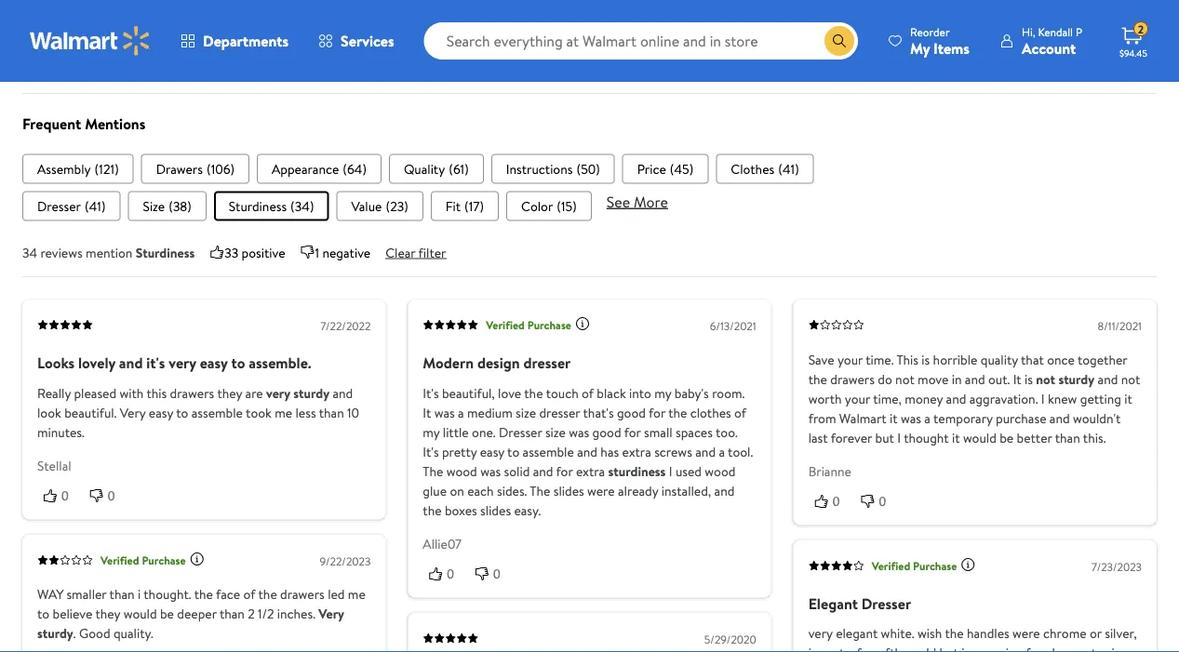 Task type: locate. For each thing, give the bounding box(es) containing it.
1 vertical spatial of
[[735, 404, 747, 422]]

not right im
[[826, 645, 845, 653]]

minutes.
[[37, 423, 85, 441]]

the up easy.
[[530, 482, 551, 500]]

verified up elegant dresser
[[872, 558, 911, 574]]

a inside very elegant white. wish the handles were chrome or silver, im not a fan ofthe gold but i was going for cheapest price
[[848, 645, 854, 653]]

thought.
[[144, 586, 191, 604]]

i inside very elegant white. wish the handles were chrome or silver, im not a fan ofthe gold but i was going for cheapest price
[[962, 645, 965, 653]]

very up im
[[809, 625, 833, 643]]

sturdy up the knew
[[1059, 370, 1095, 388]]

1 horizontal spatial me
[[348, 586, 366, 604]]

(41) inside list
[[779, 160, 800, 178]]

to down really pleased with this drawers they are very sturdy at the left
[[176, 404, 188, 422]]

sturdy down believe
[[37, 625, 73, 643]]

modern design dresser
[[423, 353, 571, 373]]

for right 'solid'
[[557, 462, 573, 480]]

0 horizontal spatial of
[[243, 586, 256, 604]]

verified for modern
[[486, 317, 525, 333]]

0 vertical spatial your
[[838, 350, 863, 369]]

looks
[[37, 353, 75, 373]]

0 vertical spatial extra
[[623, 443, 652, 461]]

it right getting
[[1125, 390, 1133, 408]]

1 horizontal spatial wood
[[705, 462, 736, 480]]

2 up $94.45
[[1139, 21, 1145, 37]]

2 horizontal spatial verified purchase information image
[[961, 558, 976, 573]]

1 vertical spatial very
[[319, 606, 344, 624]]

was inside very elegant white. wish the handles were chrome or silver, im not a fan ofthe gold but i was going for cheapest price
[[968, 645, 989, 653]]

1 vertical spatial be
[[160, 606, 174, 624]]

list item containing sturdiness
[[214, 191, 329, 221]]

1 vertical spatial extra
[[576, 462, 605, 480]]

the up 1/2 on the bottom left of the page
[[258, 586, 277, 604]]

account
[[1023, 38, 1077, 58]]

1 horizontal spatial it
[[1014, 370, 1022, 388]]

for up small
[[649, 404, 666, 422]]

assemble up 'solid'
[[523, 443, 574, 461]]

services
[[341, 31, 395, 51]]

0 horizontal spatial easy
[[149, 404, 173, 422]]

verified purchase information image for modern design dresser
[[576, 317, 590, 332]]

good up has
[[593, 423, 622, 441]]

be inside and not worth your time, money and aggravation. i knew getting it from walmart it was a temporary purchase and wouldn't last forever but i thought it would be better than this.
[[1000, 429, 1014, 447]]

clothes
[[731, 160, 775, 178]]

0 horizontal spatial be
[[160, 606, 174, 624]]

1 vertical spatial dresser
[[499, 423, 543, 441]]

and inside i used wood glue on each sides. the slides were already installed, and the boxes slides easy.
[[715, 482, 735, 500]]

0 horizontal spatial purchase
[[142, 553, 186, 568]]

2 horizontal spatial it
[[1125, 390, 1133, 408]]

0 horizontal spatial my
[[423, 423, 440, 441]]

list item up (38)
[[141, 154, 250, 184]]

1 vertical spatial size
[[546, 423, 566, 441]]

it's
[[423, 384, 439, 402], [423, 443, 439, 461]]

and not worth your time, money and aggravation. i knew getting it from walmart it was a temporary purchase and wouldn't last forever but i thought it would be better than this.
[[809, 370, 1141, 447]]

last
[[809, 429, 828, 447]]

0 horizontal spatial i
[[669, 462, 673, 480]]

verified for elegant
[[872, 558, 911, 574]]

list item containing value
[[337, 191, 424, 221]]

verified up 'smaller'
[[101, 553, 139, 568]]

your right save
[[838, 350, 863, 369]]

(41) inside "see more" list
[[85, 197, 106, 215]]

purchase up thought.
[[142, 553, 186, 568]]

(23)
[[386, 197, 409, 215]]

with
[[120, 384, 144, 402]]

(50)
[[577, 160, 600, 178]]

than inside and look beautiful. very easy to assemble took me less than 10 minutes.
[[319, 404, 344, 422]]

but down walmart
[[876, 429, 895, 447]]

be down purchase in the right bottom of the page
[[1000, 429, 1014, 447]]

0 vertical spatial would
[[964, 429, 997, 447]]

would inside and not worth your time, money and aggravation. i knew getting it from walmart it was a temporary purchase and wouldn't last forever but i thought it would be better than this.
[[964, 429, 997, 447]]

list item up (34)
[[257, 154, 382, 184]]

1 horizontal spatial verified purchase information image
[[576, 317, 590, 332]]

fit (17)
[[446, 197, 484, 215]]

0 vertical spatial very
[[120, 404, 146, 422]]

pleased
[[74, 384, 116, 402]]

sturdy inside the "very sturdy"
[[37, 625, 73, 643]]

list item up color (15)
[[492, 154, 615, 184]]

tool.
[[728, 443, 754, 461]]

sturdy
[[1059, 370, 1095, 388], [294, 384, 330, 402], [37, 625, 73, 643]]

karambir
[[877, 38, 926, 56]]

0 horizontal spatial but
[[876, 429, 895, 447]]

were left already
[[588, 482, 615, 500]]

2 horizontal spatial verified purchase
[[872, 558, 958, 574]]

easy down one.
[[480, 443, 505, 461]]

not sturdy
[[1037, 370, 1095, 388]]

assembly
[[37, 160, 91, 178]]

price (45)
[[638, 160, 694, 178]]

my
[[655, 384, 672, 402], [423, 423, 440, 441]]

0 horizontal spatial sturdy
[[37, 625, 73, 643]]

verified purchase information image up way smaller than i thought. the face of the drawers led me to believe they would be deeper than 2 1/2 inches.
[[190, 552, 205, 567]]

0 horizontal spatial sturdiness
[[136, 243, 195, 262]]

0 horizontal spatial it
[[423, 404, 431, 422]]

to inside way smaller than i thought. the face of the drawers led me to believe they would be deeper than 2 1/2 inches.
[[37, 606, 49, 624]]

0 vertical spatial very
[[169, 353, 196, 373]]

it inside save your time. this is horrible quality that once together the drawers do not move in and out. it is
[[1014, 370, 1022, 388]]

assembly (121)
[[37, 160, 119, 178]]

me left less at the bottom left of page
[[275, 404, 293, 422]]

i left used
[[669, 462, 673, 480]]

dresser down "touch"
[[540, 404, 581, 422]]

is right 'this' at the bottom of page
[[922, 350, 931, 369]]

0 vertical spatial be
[[1000, 429, 1014, 447]]

medium
[[467, 404, 513, 422]]

1 horizontal spatial the
[[530, 482, 551, 500]]

list item containing drawers
[[141, 154, 250, 184]]

sturdiness inside list item
[[229, 197, 287, 215]]

drawers inside save your time. this is horrible quality that once together the drawers do not move in and out. it is
[[831, 370, 875, 388]]

very down with
[[120, 404, 146, 422]]

. good quality.
[[73, 625, 153, 643]]

7/23/2023
[[1093, 559, 1143, 575]]

it right out.
[[1014, 370, 1022, 388]]

verified purchase information image
[[576, 317, 590, 332], [190, 552, 205, 567], [961, 558, 976, 573]]

(41) for clothes (41)
[[779, 160, 800, 178]]

thought
[[904, 429, 950, 447]]

move
[[918, 370, 949, 388]]

they left are
[[217, 384, 242, 402]]

to left assemble.
[[231, 353, 245, 373]]

me
[[275, 404, 293, 422], [348, 586, 366, 604]]

was down the handles in the bottom right of the page
[[968, 645, 989, 653]]

they up the . good quality.
[[95, 606, 120, 624]]

0 button down stellal
[[37, 486, 84, 505]]

really pleased with this drawers they are very sturdy
[[37, 384, 330, 402]]

kendall
[[1039, 24, 1074, 40]]

verified purchase up thought.
[[101, 553, 186, 568]]

0 vertical spatial 2
[[1139, 21, 1145, 37]]

very down led
[[319, 606, 344, 624]]

but inside and not worth your time, money and aggravation. i knew getting it from walmart it was a temporary purchase and wouldn't last forever but i thought it would be better than this.
[[876, 429, 895, 447]]

easy down this
[[149, 404, 173, 422]]

very right it's
[[169, 353, 196, 373]]

was down that's
[[569, 423, 590, 441]]

than left this.
[[1056, 429, 1081, 447]]

1 vertical spatial dresser
[[540, 404, 581, 422]]

believe
[[53, 606, 93, 624]]

better
[[1017, 429, 1053, 447]]

touch
[[546, 384, 579, 402]]

list item containing fit
[[431, 191, 499, 221]]

me inside way smaller than i thought. the face of the drawers led me to believe they would be deeper than 2 1/2 inches.
[[348, 586, 366, 604]]

2 horizontal spatial sturdy
[[1059, 370, 1095, 388]]

0 horizontal spatial verified purchase information image
[[190, 552, 205, 567]]

knew
[[1049, 390, 1078, 408]]

the down save
[[809, 370, 828, 388]]

(121)
[[95, 160, 119, 178]]

i left the knew
[[1042, 390, 1045, 408]]

value (23)
[[351, 197, 409, 215]]

list
[[22, 154, 1158, 184]]

purchase up wish
[[914, 558, 958, 574]]

1 vertical spatial i
[[962, 645, 965, 653]]

assemble.
[[249, 353, 312, 373]]

price
[[638, 160, 667, 178]]

it's
[[146, 353, 165, 373]]

and down together
[[1099, 370, 1119, 388]]

purchase for modern design dresser
[[528, 317, 572, 333]]

of up that's
[[582, 384, 594, 402]]

0 horizontal spatial wood
[[447, 462, 478, 480]]

easy inside it's beautiful, love the touch of black into my baby's room. it was a medium size dresser that's good for the clothes of my little one. dresser size was good for small spaces too. it's pretty easy to assemble and has extra screws and a tool. the wood was solid and for extra
[[480, 443, 505, 461]]

list item down drawers
[[128, 191, 207, 221]]

list item down instructions (50)
[[507, 191, 592, 221]]

me inside and look beautiful. very easy to assemble took me less than 10 minutes.
[[275, 404, 293, 422]]

1 vertical spatial were
[[1013, 625, 1041, 643]]

i left thought.
[[138, 586, 141, 604]]

is
[[922, 350, 931, 369], [1025, 370, 1034, 388]]

walmart
[[840, 409, 887, 427]]

1 negative
[[315, 243, 371, 262]]

1 vertical spatial (41)
[[85, 197, 106, 215]]

0 horizontal spatial very
[[169, 353, 196, 373]]

instructions
[[506, 160, 573, 178]]

(45)
[[670, 160, 694, 178]]

love
[[498, 384, 522, 402]]

would up quality.
[[124, 606, 157, 624]]

0 horizontal spatial me
[[275, 404, 293, 422]]

a inside and not worth your time, money and aggravation. i knew getting it from walmart it was a temporary purchase and wouldn't last forever but i thought it would be better than this.
[[925, 409, 931, 427]]

0 horizontal spatial extra
[[576, 462, 605, 480]]

$94.45
[[1120, 47, 1148, 59]]

to
[[231, 353, 245, 373], [176, 404, 188, 422], [508, 443, 520, 461], [37, 606, 49, 624]]

instructions (50)
[[506, 160, 600, 178]]

1 horizontal spatial my
[[655, 384, 672, 402]]

drawers down looks lovely and it's very easy to assemble.
[[170, 384, 214, 402]]

it's down modern
[[423, 384, 439, 402]]

very right are
[[266, 384, 290, 402]]

and right 'solid'
[[533, 462, 554, 480]]

of inside way smaller than i thought. the face of the drawers led me to believe they would be deeper than 2 1/2 inches.
[[243, 586, 256, 604]]

time.
[[866, 350, 894, 369]]

but down wish
[[940, 645, 959, 653]]

wood inside i used wood glue on each sides. the slides were already installed, and the boxes slides easy.
[[705, 462, 736, 480]]

1 vertical spatial would
[[124, 606, 157, 624]]

frequent mentions
[[22, 114, 146, 134]]

see more button
[[607, 191, 669, 212]]

purchase
[[997, 409, 1047, 427]]

1 horizontal spatial slides
[[554, 482, 585, 500]]

and left it's
[[119, 353, 143, 373]]

verified purchase information image up "touch"
[[576, 317, 590, 332]]

1 horizontal spatial were
[[1013, 625, 1041, 643]]

brianne
[[809, 463, 852, 481]]

1 horizontal spatial i
[[898, 429, 901, 447]]

wood down pretty
[[447, 462, 478, 480]]

2 wood from the left
[[705, 462, 736, 480]]

drawers left do
[[831, 370, 875, 388]]

1 horizontal spatial of
[[582, 384, 594, 402]]

list item
[[22, 154, 134, 184], [141, 154, 250, 184], [257, 154, 382, 184], [389, 154, 484, 184], [492, 154, 615, 184], [623, 154, 709, 184], [716, 154, 815, 184], [22, 191, 121, 221], [128, 191, 207, 221], [214, 191, 329, 221], [337, 191, 424, 221], [431, 191, 499, 221], [507, 191, 592, 221]]

1 vertical spatial i
[[898, 429, 901, 447]]

1 horizontal spatial sturdy
[[294, 384, 330, 402]]

1 horizontal spatial would
[[964, 429, 997, 447]]

2 horizontal spatial i
[[1042, 390, 1045, 408]]

0
[[61, 489, 69, 504], [108, 489, 115, 504], [833, 494, 840, 509], [880, 494, 887, 509], [447, 567, 455, 582], [494, 567, 501, 582]]

0 down "sides."
[[494, 567, 501, 582]]

very inside and look beautiful. very easy to assemble took me less than 10 minutes.
[[120, 404, 146, 422]]

the inside save your time. this is horrible quality that once together the drawers do not move in and out. it is
[[809, 370, 828, 388]]

and left has
[[578, 443, 598, 461]]

(41) for dresser (41)
[[85, 197, 106, 215]]

dresser down medium
[[499, 423, 543, 441]]

(41) down (121)
[[85, 197, 106, 215]]

2 horizontal spatial very
[[809, 625, 833, 643]]

2 horizontal spatial of
[[735, 404, 747, 422]]

2 vertical spatial it
[[953, 429, 961, 447]]

1 horizontal spatial very
[[319, 606, 344, 624]]

verified purchase for modern design dresser
[[486, 317, 572, 333]]

6/13/2021
[[710, 318, 757, 334]]

me right led
[[348, 586, 366, 604]]

very inside the "very sturdy"
[[319, 606, 344, 624]]

it
[[1014, 370, 1022, 388], [423, 404, 431, 422]]

and look beautiful. very easy to assemble took me less than 10 minutes.
[[37, 384, 360, 441]]

stellal
[[37, 457, 71, 475]]

(61)
[[449, 160, 469, 178]]

quality
[[981, 350, 1019, 369]]

1 vertical spatial they
[[95, 606, 120, 624]]

1 horizontal spatial easy
[[200, 353, 228, 373]]

list item containing quality
[[389, 154, 484, 184]]

than left 10 on the bottom left
[[319, 404, 344, 422]]

verified purchase up 'design'
[[486, 317, 572, 333]]

list item up fit
[[389, 154, 484, 184]]

design
[[478, 353, 520, 373]]

1 horizontal spatial they
[[217, 384, 242, 402]]

1 horizontal spatial (41)
[[779, 160, 800, 178]]

dresser up "touch"
[[524, 353, 571, 373]]

good down into
[[617, 404, 646, 422]]

the up glue
[[423, 462, 444, 480]]

0 vertical spatial were
[[588, 482, 615, 500]]

1 vertical spatial the
[[530, 482, 551, 500]]

1 wood from the left
[[447, 462, 478, 480]]

temporary
[[934, 409, 993, 427]]

0 vertical spatial (41)
[[779, 160, 800, 178]]

my left little at the bottom
[[423, 423, 440, 441]]

0 horizontal spatial (41)
[[85, 197, 106, 215]]

was
[[435, 404, 455, 422], [901, 409, 922, 427], [569, 423, 590, 441], [481, 462, 501, 480], [968, 645, 989, 653]]

that's
[[583, 404, 614, 422]]

1 horizontal spatial be
[[1000, 429, 1014, 447]]

and up 10 on the bottom left
[[333, 384, 353, 402]]

1 horizontal spatial drawers
[[280, 586, 325, 604]]

drawers
[[831, 370, 875, 388], [170, 384, 214, 402], [280, 586, 325, 604]]

Search search field
[[424, 22, 859, 60]]

1 horizontal spatial but
[[940, 645, 959, 653]]

(64)
[[343, 160, 367, 178]]

1 horizontal spatial verified purchase
[[486, 317, 572, 333]]

be down thought.
[[160, 606, 174, 624]]

2 horizontal spatial purchase
[[914, 558, 958, 574]]

1 vertical spatial your
[[845, 390, 871, 408]]

1 horizontal spatial assemble
[[523, 443, 574, 461]]

your up walmart
[[845, 390, 871, 408]]

dresser inside it's beautiful, love the touch of black into my baby's room. it was a medium size dresser that's good for the clothes of my little one. dresser size was good for small spaces too. it's pretty easy to assemble and has extra screws and a tool. the wood was solid and for extra
[[499, 423, 543, 441]]

sturdiness
[[229, 197, 287, 215], [136, 243, 195, 262]]

1 horizontal spatial i
[[962, 645, 965, 653]]

1 vertical spatial but
[[940, 645, 959, 653]]

0 vertical spatial me
[[275, 404, 293, 422]]

2 vertical spatial dresser
[[862, 594, 912, 614]]

they inside way smaller than i thought. the face of the drawers led me to believe they would be deeper than 2 1/2 inches.
[[95, 606, 120, 624]]

2 horizontal spatial verified
[[872, 558, 911, 574]]

1 horizontal spatial dresser
[[499, 423, 543, 441]]

would
[[964, 429, 997, 447], [124, 606, 157, 624]]

drawers (106)
[[156, 160, 235, 178]]

and inside and look beautiful. very easy to assemble took me less than 10 minutes.
[[333, 384, 353, 402]]

this
[[147, 384, 167, 402]]

i right gold
[[962, 645, 965, 653]]

extra down has
[[576, 462, 605, 480]]

not down 'this' at the bottom of page
[[896, 370, 915, 388]]

verified purchase for elegant dresser
[[872, 558, 958, 574]]

extra up sturdiness
[[623, 443, 652, 461]]

of down room.
[[735, 404, 747, 422]]

extra
[[623, 443, 652, 461], [576, 462, 605, 480]]

0 vertical spatial dresser
[[37, 197, 81, 215]]

0 horizontal spatial would
[[124, 606, 157, 624]]

a up thought on the bottom right of page
[[925, 409, 931, 427]]

list item up positive
[[214, 191, 329, 221]]

mentions
[[85, 114, 146, 134]]

1 vertical spatial assemble
[[523, 443, 574, 461]]

it down temporary
[[953, 429, 961, 447]]

10
[[347, 404, 360, 422]]

beautiful,
[[442, 384, 495, 402]]

list item containing dresser
[[22, 191, 121, 221]]

easy up really pleased with this drawers they are very sturdy at the left
[[200, 353, 228, 373]]

easy
[[200, 353, 228, 373], [149, 404, 173, 422], [480, 443, 505, 461]]

2 horizontal spatial easy
[[480, 443, 505, 461]]

assemble inside and look beautiful. very easy to assemble took me less than 10 minutes.
[[192, 404, 243, 422]]

0 horizontal spatial very
[[120, 404, 146, 422]]

to down the way
[[37, 606, 49, 624]]

easy inside and look beautiful. very easy to assemble took me less than 10 minutes.
[[149, 404, 173, 422]]

0 horizontal spatial were
[[588, 482, 615, 500]]

sturdiness left (34)
[[229, 197, 287, 215]]

list item containing clothes
[[716, 154, 815, 184]]

0 vertical spatial i
[[1042, 390, 1045, 408]]

im
[[809, 645, 823, 653]]

0 vertical spatial good
[[617, 404, 646, 422]]

1 vertical spatial my
[[423, 423, 440, 441]]

0 horizontal spatial 2
[[248, 606, 255, 624]]

0 vertical spatial it
[[1014, 370, 1022, 388]]

sturdiness down size (38)
[[136, 243, 195, 262]]

is down the that
[[1025, 370, 1034, 388]]

(41)
[[779, 160, 800, 178], [85, 197, 106, 215]]

1 horizontal spatial extra
[[623, 443, 652, 461]]

purchase
[[528, 317, 572, 333], [142, 553, 186, 568], [914, 558, 958, 574]]

0 horizontal spatial the
[[423, 462, 444, 480]]

it's beautiful, love the touch of black into my baby's room. it was a medium size dresser that's good for the clothes of my little one. dresser size was good for small spaces too. it's pretty easy to assemble and has extra screws and a tool. the wood was solid and for extra
[[423, 384, 754, 480]]

wood
[[447, 462, 478, 480], [705, 462, 736, 480]]

for inside very elegant white. wish the handles were chrome or silver, im not a fan ofthe gold but i was going for cheapest price
[[1027, 645, 1043, 653]]



Task type: vqa. For each thing, say whether or not it's contained in the screenshot.


Task type: describe. For each thing, give the bounding box(es) containing it.
8/11/2021
[[1099, 318, 1143, 334]]

not inside very elegant white. wish the handles were chrome or silver, im not a fan ofthe gold but i was going for cheapest price
[[826, 645, 845, 653]]

solid
[[504, 462, 530, 480]]

fit
[[446, 197, 461, 215]]

0 horizontal spatial size
[[516, 404, 536, 422]]

on
[[450, 482, 465, 500]]

each
[[468, 482, 494, 500]]

and down the in
[[947, 390, 967, 408]]

0 down walmart
[[880, 494, 887, 509]]

p
[[1076, 24, 1083, 40]]

in
[[952, 370, 962, 388]]

negative
[[323, 243, 371, 262]]

has
[[601, 443, 619, 461]]

boxes
[[445, 501, 478, 519]]

departments button
[[166, 19, 304, 63]]

a left tool.
[[719, 443, 725, 461]]

2 it's from the top
[[423, 443, 439, 461]]

0 horizontal spatial is
[[922, 350, 931, 369]]

search icon image
[[833, 34, 848, 48]]

walmart image
[[30, 26, 151, 56]]

once
[[1048, 350, 1075, 369]]

pretty
[[442, 443, 477, 461]]

aggravation.
[[970, 390, 1039, 408]]

drawers inside way smaller than i thought. the face of the drawers led me to believe they would be deeper than 2 1/2 inches.
[[280, 586, 325, 604]]

for left small
[[625, 423, 641, 441]]

Walmart Site-Wide search field
[[424, 22, 859, 60]]

34 reviews mention sturdiness
[[22, 243, 195, 262]]

i used wood glue on each sides. the slides were already installed, and the boxes slides easy.
[[423, 462, 736, 519]]

0 down beautiful.
[[108, 489, 115, 504]]

not inside and not worth your time, money and aggravation. i knew getting it from walmart it was a temporary purchase and wouldn't last forever but i thought it would be better than this.
[[1122, 370, 1141, 388]]

that
[[1022, 350, 1045, 369]]

a up little at the bottom
[[458, 404, 464, 422]]

your inside save your time. this is horrible quality that once together the drawers do not move in and out. it is
[[838, 350, 863, 369]]

verified purchase information image for elegant dresser
[[961, 558, 976, 573]]

appearance
[[272, 160, 339, 178]]

were inside very elegant white. wish the handles were chrome or silver, im not a fan ofthe gold but i was going for cheapest price
[[1013, 625, 1041, 643]]

your inside and not worth your time, money and aggravation. i knew getting it from walmart it was a temporary purchase and wouldn't last forever but i thought it would be better than this.
[[845, 390, 871, 408]]

was up each
[[481, 462, 501, 480]]

spaces
[[676, 423, 713, 441]]

items
[[934, 38, 970, 58]]

1
[[315, 243, 320, 262]]

departments
[[203, 31, 289, 51]]

2 inside way smaller than i thought. the face of the drawers led me to believe they would be deeper than 2 1/2 inches.
[[248, 606, 255, 624]]

to inside it's beautiful, love the touch of black into my baby's room. it was a medium size dresser that's good for the clothes of my little one. dresser size was good for small spaces too. it's pretty easy to assemble and has extra screws and a tool. the wood was solid and for extra
[[508, 443, 520, 461]]

quality (61)
[[404, 160, 469, 178]]

lovely
[[78, 353, 116, 373]]

1 horizontal spatial size
[[546, 423, 566, 441]]

list item containing price
[[623, 154, 709, 184]]

be inside way smaller than i thought. the face of the drawers led me to believe they would be deeper than 2 1/2 inches.
[[160, 606, 174, 624]]

was inside and not worth your time, money and aggravation. i knew getting it from walmart it was a temporary purchase and wouldn't last forever but i thought it would be better than this.
[[901, 409, 922, 427]]

i inside i used wood glue on each sides. the slides were already installed, and the boxes slides easy.
[[669, 462, 673, 480]]

are
[[245, 384, 263, 402]]

forever
[[831, 429, 873, 447]]

1 horizontal spatial is
[[1025, 370, 1034, 388]]

services button
[[304, 19, 409, 63]]

0 vertical spatial it
[[1125, 390, 1133, 408]]

white.
[[882, 625, 915, 643]]

would inside way smaller than i thought. the face of the drawers led me to believe they would be deeper than 2 1/2 inches.
[[124, 606, 157, 624]]

than inside and not worth your time, money and aggravation. i knew getting it from walmart it was a temporary purchase and wouldn't last forever but i thought it would be better than this.
[[1056, 429, 1081, 447]]

too.
[[716, 423, 738, 441]]

gold
[[912, 645, 937, 653]]

already
[[618, 482, 659, 500]]

0 horizontal spatial verified
[[101, 553, 139, 568]]

size (38)
[[143, 197, 192, 215]]

clothes
[[691, 404, 732, 422]]

i inside way smaller than i thought. the face of the drawers led me to believe they would be deeper than 2 1/2 inches.
[[138, 586, 141, 604]]

was up little at the bottom
[[435, 404, 455, 422]]

than right 'smaller'
[[109, 586, 135, 604]]

this.
[[1084, 429, 1107, 447]]

clear
[[386, 243, 416, 262]]

than down face at the left of the page
[[220, 606, 245, 624]]

sturdiness
[[609, 462, 666, 480]]

list item containing appearance
[[257, 154, 382, 184]]

1 vertical spatial very
[[266, 384, 290, 402]]

the inside i used wood glue on each sides. the slides were already installed, and the boxes slides easy.
[[530, 482, 551, 500]]

allie07
[[423, 535, 462, 553]]

list item containing assembly
[[22, 154, 134, 184]]

the up deeper
[[194, 586, 213, 604]]

elegant dresser
[[809, 594, 912, 614]]

33
[[225, 243, 239, 262]]

0 vertical spatial my
[[655, 384, 672, 402]]

positive
[[242, 243, 286, 262]]

1 vertical spatial it
[[890, 409, 898, 427]]

0 down the brianne
[[833, 494, 840, 509]]

sturdiness (34)
[[229, 197, 314, 215]]

0 horizontal spatial drawers
[[170, 384, 214, 402]]

appearance (64)
[[272, 160, 367, 178]]

the right the "love"
[[525, 384, 543, 402]]

led
[[328, 586, 345, 604]]

wood inside it's beautiful, love the touch of black into my baby's room. it was a medium size dresser that's good for the clothes of my little one. dresser size was good for small spaces too. it's pretty easy to assemble and has extra screws and a tool. the wood was solid and for extra
[[447, 462, 478, 480]]

sturdy for drawers
[[37, 625, 73, 643]]

(15)
[[557, 197, 577, 215]]

inches.
[[277, 606, 316, 624]]

from
[[809, 409, 837, 427]]

0 button down the brianne
[[809, 492, 855, 511]]

face
[[216, 586, 240, 604]]

the down baby's
[[669, 404, 688, 422]]

cheapest
[[1046, 645, 1097, 653]]

money
[[906, 390, 944, 408]]

0 vertical spatial dresser
[[524, 353, 571, 373]]

7/22/2022
[[321, 318, 371, 334]]

0 horizontal spatial slides
[[481, 501, 511, 519]]

elegant
[[836, 625, 878, 643]]

9/22/2023
[[320, 554, 371, 570]]

dresser inside it's beautiful, love the touch of black into my baby's room. it was a medium size dresser that's good for the clothes of my little one. dresser size was good for small spaces too. it's pretty easy to assemble and has extra screws and a tool. the wood was solid and for extra
[[540, 404, 581, 422]]

0 vertical spatial easy
[[200, 353, 228, 373]]

see more
[[607, 191, 669, 212]]

and down the knew
[[1050, 409, 1071, 427]]

(38)
[[169, 197, 192, 215]]

not down the that
[[1037, 370, 1056, 388]]

1 horizontal spatial it
[[953, 429, 961, 447]]

list item containing color
[[507, 191, 592, 221]]

and down 'spaces'
[[696, 443, 716, 461]]

0 down allie07
[[447, 567, 455, 582]]

list containing assembly
[[22, 154, 1158, 184]]

to inside and look beautiful. very easy to assemble took me less than 10 minutes.
[[176, 404, 188, 422]]

see more list
[[22, 191, 1158, 221]]

purchase for elegant dresser
[[914, 558, 958, 574]]

installed,
[[662, 482, 712, 500]]

screws
[[655, 443, 693, 461]]

1 it's from the top
[[423, 384, 439, 402]]

0 vertical spatial they
[[217, 384, 242, 402]]

handles
[[968, 625, 1010, 643]]

0 vertical spatial of
[[582, 384, 594, 402]]

list item containing size
[[128, 191, 207, 221]]

dresser inside list item
[[37, 197, 81, 215]]

(17)
[[465, 197, 484, 215]]

save your time. this is horrible quality that once together the drawers do not move in and out. it is
[[809, 350, 1128, 388]]

1 vertical spatial sturdiness
[[136, 243, 195, 262]]

0 button down forever
[[855, 492, 902, 511]]

not inside save your time. this is horrible quality that once together the drawers do not move in and out. it is
[[896, 370, 915, 388]]

ofthe
[[878, 645, 909, 653]]

quality
[[404, 160, 445, 178]]

0 button down minutes.
[[84, 486, 130, 505]]

the inside very elegant white. wish the handles were chrome or silver, im not a fan ofthe gold but i was going for cheapest price
[[946, 625, 964, 643]]

mention
[[86, 243, 133, 262]]

but inside very elegant white. wish the handles were chrome or silver, im not a fan ofthe gold but i was going for cheapest price
[[940, 645, 959, 653]]

very inside very elegant white. wish the handles were chrome or silver, im not a fan ofthe gold but i was going for cheapest price
[[809, 625, 833, 643]]

hi, kendall p account
[[1023, 24, 1083, 58]]

it inside it's beautiful, love the touch of black into my baby's room. it was a medium size dresser that's good for the clothes of my little one. dresser size was good for small spaces too. it's pretty easy to assemble and has extra screws and a tool. the wood was solid and for extra
[[423, 404, 431, 422]]

were inside i used wood glue on each sides. the slides were already installed, and the boxes slides easy.
[[588, 482, 615, 500]]

1 horizontal spatial 2
[[1139, 21, 1145, 37]]

looks lovely and it's very easy to assemble.
[[37, 353, 312, 373]]

and inside save your time. this is horrible quality that once together the drawers do not move in and out. it is
[[966, 370, 986, 388]]

baby's
[[675, 384, 709, 402]]

the inside i used wood glue on each sides. the slides were already installed, and the boxes slides easy.
[[423, 501, 442, 519]]

out.
[[989, 370, 1011, 388]]

used
[[676, 462, 702, 480]]

wish
[[918, 625, 943, 643]]

1 vertical spatial good
[[593, 423, 622, 441]]

0 down stellal
[[61, 489, 69, 504]]

0 button down boxes
[[469, 565, 516, 584]]

0 button down allie07
[[423, 565, 469, 584]]

list item containing instructions
[[492, 154, 615, 184]]

worth
[[809, 390, 842, 408]]

drawers
[[156, 160, 203, 178]]

the inside it's beautiful, love the touch of black into my baby's room. it was a medium size dresser that's good for the clothes of my little one. dresser size was good for small spaces too. it's pretty easy to assemble and has extra screws and a tool. the wood was solid and for extra
[[423, 462, 444, 480]]

0 horizontal spatial verified purchase
[[101, 553, 186, 568]]

(106)
[[207, 160, 235, 178]]

sturdy for together
[[1059, 370, 1095, 388]]

clear filter
[[386, 243, 447, 262]]

assemble inside it's beautiful, love the touch of black into my baby's room. it was a medium size dresser that's good for the clothes of my little one. dresser size was good for small spaces too. it's pretty easy to assemble and has extra screws and a tool. the wood was solid and for extra
[[523, 443, 574, 461]]

value
[[351, 197, 382, 215]]



